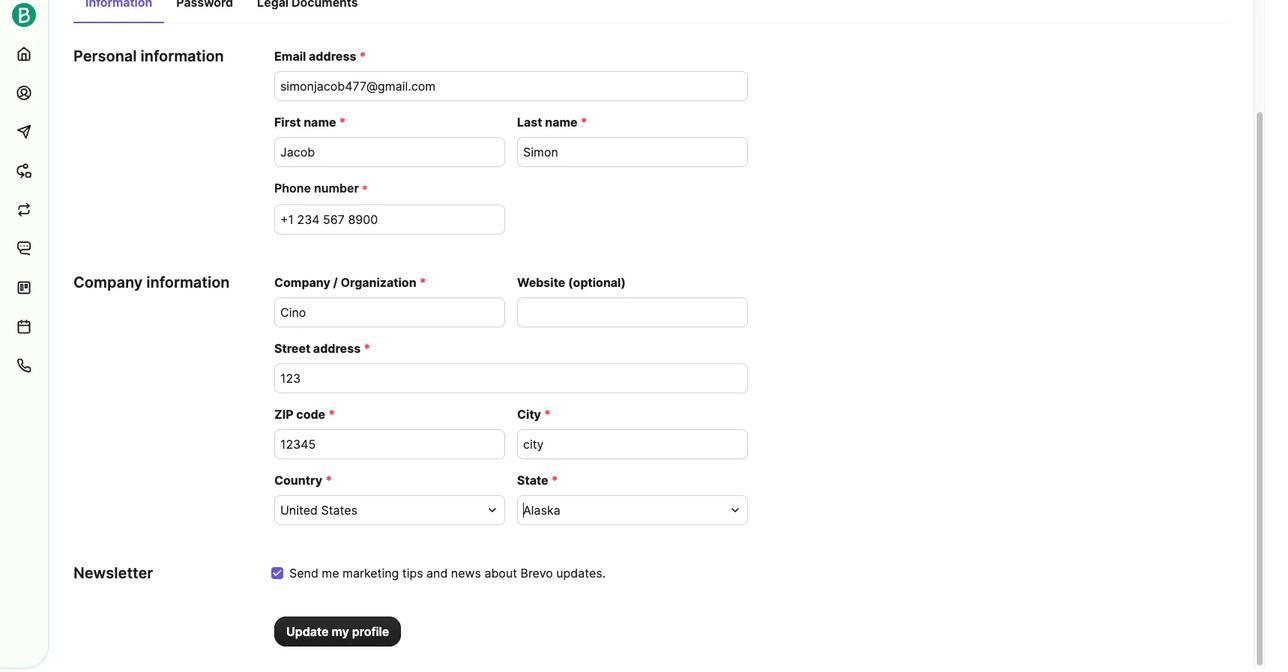 Task type: vqa. For each thing, say whether or not it's contained in the screenshot.
A in There are no items in this list yet. Create your first template to send a campaign.
no



Task type: describe. For each thing, give the bounding box(es) containing it.
first name *
[[274, 115, 346, 130]]

information for company information
[[146, 273, 230, 291]]

updates.
[[556, 566, 606, 581]]

name for last name
[[545, 115, 578, 130]]

my
[[332, 624, 349, 639]]

united states
[[280, 503, 357, 518]]

marketing
[[343, 566, 399, 581]]

last name *
[[517, 115, 587, 130]]

personal
[[73, 47, 137, 65]]

newsletter
[[73, 564, 153, 582]]

states
[[321, 503, 357, 518]]

tips
[[402, 566, 423, 581]]

email
[[274, 49, 306, 64]]

* right code
[[328, 407, 335, 422]]

zip code *
[[274, 407, 335, 422]]

* right country
[[325, 473, 332, 488]]

update my profile
[[286, 624, 389, 639]]

* right state
[[551, 473, 558, 488]]

address for street address
[[313, 341, 361, 356]]

zip
[[274, 407, 293, 422]]

(optional)
[[568, 275, 626, 290]]

country
[[274, 473, 322, 488]]

* right organization
[[419, 275, 426, 290]]

update
[[286, 624, 329, 639]]

Website (optional) text field
[[517, 297, 748, 327]]

send me marketing tips and news about brevo updates.
[[289, 566, 606, 581]]

number
[[314, 181, 359, 196]]

* down organization
[[364, 341, 370, 356]]

last
[[517, 115, 542, 130]]

street address *
[[274, 341, 370, 356]]

alaska button
[[517, 495, 748, 525]]

* right email
[[359, 49, 366, 64]]



Task type: locate. For each thing, give the bounding box(es) containing it.
0 horizontal spatial company
[[73, 273, 143, 291]]

1 horizontal spatial name
[[545, 115, 578, 130]]

name right last
[[545, 115, 578, 130]]

state *
[[517, 473, 558, 488]]

brevo
[[521, 566, 553, 581]]

street
[[274, 341, 310, 356]]

personal information
[[73, 47, 224, 65]]

* right number
[[362, 182, 368, 197]]

* right "first"
[[339, 115, 346, 130]]

united states button
[[274, 495, 505, 525]]

news
[[451, 566, 481, 581]]

address for email address
[[309, 49, 356, 64]]

0 vertical spatial address
[[309, 49, 356, 64]]

name right "first"
[[304, 115, 336, 130]]

* right city
[[544, 407, 551, 422]]

state
[[517, 473, 548, 488]]

phone
[[274, 181, 311, 196]]

country *
[[274, 473, 332, 488]]

address right email
[[309, 49, 356, 64]]

city *
[[517, 407, 551, 422]]

profile
[[352, 624, 389, 639]]

None text field
[[274, 204, 505, 234], [274, 297, 505, 327], [517, 429, 748, 459], [274, 204, 505, 234], [274, 297, 505, 327], [517, 429, 748, 459]]

1 vertical spatial information
[[146, 273, 230, 291]]

1 name from the left
[[304, 115, 336, 130]]

company for company information
[[73, 273, 143, 291]]

and
[[426, 566, 448, 581]]

None text field
[[274, 71, 748, 101], [274, 137, 505, 167], [517, 137, 748, 167], [274, 363, 748, 393], [274, 429, 505, 459], [274, 71, 748, 101], [274, 137, 505, 167], [517, 137, 748, 167], [274, 363, 748, 393], [274, 429, 505, 459]]

tab list
[[73, 0, 1230, 23]]

alaska
[[523, 503, 560, 518]]

website (optional)
[[517, 275, 626, 290]]

None field
[[280, 501, 481, 519], [523, 501, 724, 519], [280, 501, 481, 519], [523, 501, 724, 519]]

* right last
[[581, 115, 587, 130]]

address
[[309, 49, 356, 64], [313, 341, 361, 356]]

0 horizontal spatial name
[[304, 115, 336, 130]]

information
[[141, 47, 224, 65], [146, 273, 230, 291]]

company for company / organization *
[[274, 275, 330, 290]]

0 vertical spatial information
[[141, 47, 224, 65]]

me
[[322, 566, 339, 581]]

address right street at the bottom of the page
[[313, 341, 361, 356]]

company / organization *
[[274, 275, 426, 290]]

code
[[296, 407, 325, 422]]

*
[[359, 49, 366, 64], [339, 115, 346, 130], [581, 115, 587, 130], [362, 182, 368, 197], [419, 275, 426, 290], [364, 341, 370, 356], [328, 407, 335, 422], [544, 407, 551, 422], [325, 473, 332, 488], [551, 473, 558, 488]]

about
[[484, 566, 517, 581]]

phone number *
[[274, 181, 368, 197]]

name
[[304, 115, 336, 130], [545, 115, 578, 130]]

email address *
[[274, 49, 366, 64]]

2 name from the left
[[545, 115, 578, 130]]

1 horizontal spatial company
[[274, 275, 330, 290]]

1 vertical spatial address
[[313, 341, 361, 356]]

company
[[73, 273, 143, 291], [274, 275, 330, 290]]

city
[[517, 407, 541, 422]]

send
[[289, 566, 318, 581]]

organization
[[341, 275, 416, 290]]

information for personal information
[[141, 47, 224, 65]]

/
[[333, 275, 338, 290]]

update my profile button
[[274, 617, 401, 647]]

company information
[[73, 273, 230, 291]]

name for first name
[[304, 115, 336, 130]]

website
[[517, 275, 565, 290]]

united
[[280, 503, 318, 518]]

* inside phone number *
[[362, 182, 368, 197]]

first
[[274, 115, 301, 130]]



